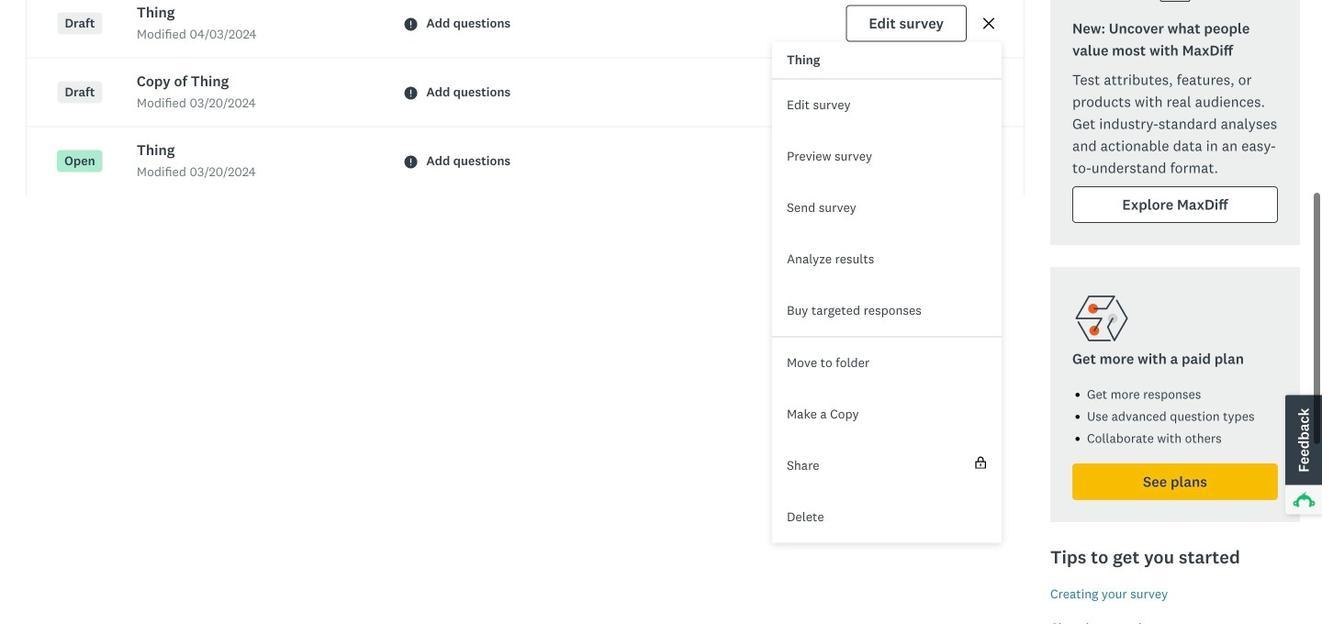 Task type: describe. For each thing, give the bounding box(es) containing it.
this is a paid feature image
[[976, 457, 987, 469]]

response based pricing icon image
[[1073, 289, 1132, 348]]

this is a paid feature image
[[975, 457, 988, 469]]

max diff icon image
[[1154, 0, 1198, 7]]



Task type: locate. For each thing, give the bounding box(es) containing it.
warning image down warning image
[[404, 156, 417, 169]]

1 warning image from the top
[[404, 18, 417, 31]]

warning image up warning image
[[404, 18, 417, 31]]

close menu image
[[982, 16, 997, 31], [984, 18, 995, 29]]

2 warning image from the top
[[404, 156, 417, 169]]

menu
[[773, 42, 1002, 543]]

warning image
[[404, 87, 417, 100]]

1 vertical spatial warning image
[[404, 156, 417, 169]]

warning image
[[404, 18, 417, 31], [404, 156, 417, 169]]

0 vertical spatial warning image
[[404, 18, 417, 31]]



Task type: vqa. For each thing, say whether or not it's contained in the screenshot.
PRODUCTS ICON
no



